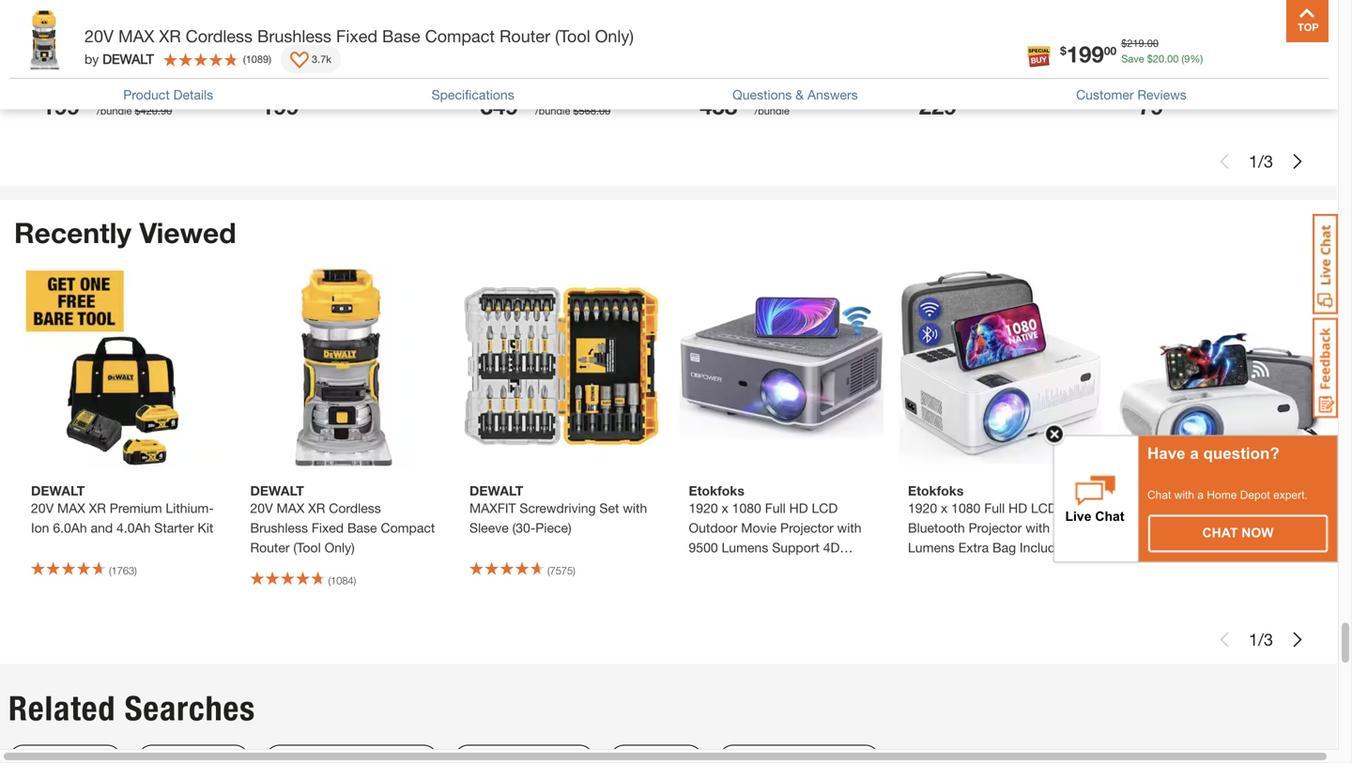 Task type: vqa. For each thing, say whether or not it's contained in the screenshot.
STORE within The Company Store Cotton Weave Marine Blue Solid Queen Woven Blanket
no



Task type: locate. For each thing, give the bounding box(es) containing it.
3 1080 from the left
[[1171, 501, 1200, 516]]

1 1080 from the left
[[732, 501, 762, 516]]

0 horizontal spatial x
[[722, 501, 729, 516]]

with up included at the right of the page
[[1026, 520, 1050, 536]]

ion left 6.0ah
[[31, 520, 49, 536]]

2 1080 from the left
[[952, 501, 981, 516]]

2 bag from the left
[[1189, 540, 1213, 555]]

1920 inside etokfoks 1920 x 1080 full hd led projector with 9500-lumens and carry bag home video projector for tv stick/ps4/android/ios
[[1128, 501, 1157, 516]]

compact
[[1249, 0, 1303, 4], [367, 8, 422, 23], [425, 26, 495, 46], [470, 28, 524, 43], [689, 28, 743, 43], [381, 520, 435, 536]]

1089
[[246, 53, 269, 65]]

full up the movie
[[765, 501, 786, 516]]

questions
[[733, 87, 792, 102]]

( down dewalt 20v max xr cordless brushless fixed base compact router (tool only)
[[328, 575, 331, 587]]

199 up 'customer'
[[1067, 40, 1104, 67]]

etokfoks up outdoor
[[689, 483, 745, 499]]

lumens inside etokfoks 1920 x 1080 full hd led projector with 9500-lumens and carry bag home video projector for tv stick/ps4/android/ios
[[1247, 520, 1294, 536]]

1 vertical spatial 1 / 3
[[1249, 630, 1274, 650]]

18v right the "fuel"
[[316, 0, 339, 4]]

1920 up carry
[[1128, 501, 1157, 516]]

20v inside dewalt 20v max xr premium lithium- ion 6.0ah and 4.0ah starter kit
[[31, 501, 54, 516]]

/bundle down questions
[[755, 105, 790, 117]]

reviews
[[1138, 87, 1187, 102]]

cordless up stack
[[470, 8, 522, 23]]

/ right this is the first slide image
[[1259, 630, 1264, 650]]

full up extra
[[984, 501, 1005, 516]]

lithium- inside 20v max xr lithium-ion cordless brushless fixed base compact router with power stack 5ah and 1.7ah batteries and charger
[[548, 0, 597, 4]]

hd inside etokfoks 1920 x 1080 full hd led projector with 9500-lumens and carry bag home video projector for tv stick/ps4/android/ios
[[1228, 501, 1247, 516]]

2 etokfoks from the left
[[908, 483, 964, 499]]

full inside etokfoks 1920 x 1080 full hd lcd wi-fi bluetooth projector with 9000 lumens extra bag included
[[984, 501, 1005, 516]]

cordless inside one+ 18v cordless compact fixed base router (tool only)
[[1193, 0, 1245, 4]]

only)
[[1271, 8, 1301, 23], [595, 26, 634, 46], [326, 28, 356, 43], [325, 540, 355, 555]]

fixed up (2)
[[806, 8, 838, 23]]

2 horizontal spatial /bundle
[[755, 105, 790, 117]]

x inside etokfoks 1920 x 1080 full hd led projector with 9500-lumens and carry bag home video projector for tv stick/ps4/android/ios
[[1160, 501, 1167, 516]]

fixed up 1084
[[312, 520, 344, 536]]

3 left next slide icon
[[1264, 630, 1274, 650]]

brushless down m18
[[250, 8, 308, 23]]

x inside etokfoks 1920 x 1080 full hd lcd wi-fi bluetooth projector with 9000 lumens extra bag included
[[941, 501, 948, 516]]

( 7575 )
[[548, 565, 576, 577]]

2 lcd from the left
[[1031, 501, 1057, 516]]

bag
[[993, 540, 1016, 555], [1189, 540, 1213, 555]]

by
[[85, 51, 99, 67]]

lumens down the movie
[[722, 540, 769, 555]]

projector up extra
[[969, 520, 1022, 536]]

2 x from the left
[[941, 501, 948, 516]]

1 horizontal spatial /bundle
[[535, 105, 570, 117]]

1 / from the top
[[1259, 151, 1264, 171]]

projector inside etokfoks 1920 x 1080 full hd lcd wi-fi bluetooth projector with 9000 lumens extra bag included
[[969, 520, 1022, 536]]

1 horizontal spatial 199
[[261, 92, 299, 119]]

6.0ah
[[53, 520, 87, 536]]

$ 458 00 /bundle
[[694, 92, 790, 119]]

1 right this is the first slide image
[[1249, 630, 1259, 650]]

lithium- inside m18 fuel 18v lithium-ion brushless cordless compact router (tool-only)
[[342, 0, 391, 4]]

1 lcd from the left
[[812, 501, 838, 516]]

and left carry
[[1128, 540, 1150, 555]]

1 /bundle from the left
[[97, 105, 132, 117]]

bag right extra
[[993, 540, 1016, 555]]

20v max xr lithium-ion cordless brushless fixed base compact router with power stack 5ah and 1.7ah batteries and charger
[[470, 0, 652, 83]]

18v inside m18 fuel 18v lithium-ion brushless cordless compact router (tool-only)
[[316, 0, 339, 4]]

a
[[1190, 445, 1199, 463], [1198, 489, 1204, 502]]

( for ( 1089 )
[[243, 53, 246, 65]]

1080 inside etokfoks 1920 x 1080 full hd lcd wi-fi bluetooth projector with 9000 lumens extra bag included
[[952, 501, 981, 516]]

home inside etokfoks 1920 x 1080 full hd led projector with 9500-lumens and carry bag home video projector for tv stick/ps4/android/ios
[[1216, 540, 1251, 555]]

with right 'set'
[[623, 501, 647, 516]]

219
[[1127, 37, 1145, 49]]

etokfoks down have
[[1128, 483, 1183, 499]]

compact inside 20v max xr lithium-ion cordless brushless fixed base compact router with power stack 5ah and 1.7ah batteries and charger
[[470, 28, 524, 43]]

3 /bundle from the left
[[755, 105, 790, 117]]

0 vertical spatial 3
[[1264, 151, 1274, 171]]

1 full from the left
[[765, 501, 786, 516]]

dewalt inside dewalt maxfit screwdriving set with sleeve (30-piece)
[[470, 483, 523, 499]]

1920 inside etokfoks 1920 x 1080 full hd lcd outdoor movie projector with 9500 lumens support 4d keystone correction
[[689, 501, 718, 516]]

( for ( 613
[[1205, 53, 1208, 65]]

420
[[140, 105, 158, 117]]

1.7ah
[[558, 47, 592, 63]]

$ 219 . 00 save $ 20 . 00 ( 9 %)
[[1122, 37, 1203, 65]]

3.7k button
[[281, 45, 341, 73]]

0 horizontal spatial bag
[[993, 540, 1016, 555]]

related searches
[[8, 688, 255, 729]]

199 down product image
[[42, 92, 80, 119]]

lcd up 4d
[[812, 501, 838, 516]]

hd up 9500-
[[1228, 501, 1247, 516]]

( right %)
[[1205, 53, 1208, 65]]

00 inside $ 458 00 /bundle
[[737, 96, 750, 109]]

1080 inside etokfoks 1920 x 1080 full hd led projector with 9500-lumens and carry bag home video projector for tv stick/ps4/android/ios
[[1171, 501, 1200, 516]]

4233
[[331, 62, 354, 75]]

2 1 from the top
[[1249, 630, 1259, 650]]

$ 199 00
[[1060, 40, 1117, 67], [255, 92, 311, 119]]

and inside etokfoks 1920 x 1080 full hd led projector with 9500-lumens and carry bag home video projector for tv stick/ps4/android/ios
[[1128, 540, 1150, 555]]

2 full from the left
[[984, 501, 1005, 516]]

brushless up display image
[[257, 26, 332, 46]]

. down product details
[[158, 105, 161, 117]]

. down one+
[[1145, 37, 1147, 49]]

projector down carry
[[1128, 560, 1181, 575]]

/bundle for 458
[[755, 105, 790, 117]]

0 vertical spatial 1
[[1249, 151, 1259, 171]]

question?
[[1204, 445, 1280, 463]]

( inside $ 219 . 00 save $ 20 . 00 ( 9 %)
[[1182, 53, 1185, 65]]

2 1 / 3 from the top
[[1249, 630, 1274, 650]]

0 horizontal spatial etokfoks
[[689, 483, 745, 499]]

specifications button
[[432, 85, 514, 105], [432, 85, 514, 105]]

1 vertical spatial 3
[[1264, 630, 1274, 650]]

1 vertical spatial 1
[[1249, 630, 1259, 650]]

1 vertical spatial /
[[1259, 630, 1264, 650]]

lcd inside etokfoks 1920 x 1080 full hd lcd outdoor movie projector with 9500 lumens support 4d keystone correction
[[812, 501, 838, 516]]

bag inside etokfoks 1920 x 1080 full hd lcd wi-fi bluetooth projector with 9000 lumens extra bag included
[[993, 540, 1016, 555]]

etokfoks inside etokfoks 1920 x 1080 full hd lcd wi-fi bluetooth projector with 9000 lumens extra bag included
[[908, 483, 964, 499]]

5.0
[[797, 47, 816, 63]]

( down the piece)
[[548, 565, 550, 577]]

3 full from the left
[[1204, 501, 1224, 516]]

0 horizontal spatial lumens
[[722, 540, 769, 555]]

with left 9500-
[[1184, 520, 1209, 536]]

full inside etokfoks 1920 x 1080 full hd lcd outdoor movie projector with 9500 lumens support 4d keystone correction
[[765, 501, 786, 516]]

lithium- up 1.7ah
[[548, 0, 597, 4]]

details
[[173, 87, 213, 102]]

2 / from the top
[[1259, 630, 1264, 650]]

458
[[700, 92, 737, 119]]

1 x from the left
[[722, 501, 729, 516]]

fixed inside dewalt 20v max xr cordless brushless fixed base compact router (tool only)
[[312, 520, 344, 536]]

hd
[[790, 501, 808, 516], [1009, 501, 1028, 516], [1228, 501, 1247, 516]]

1 18v from the left
[[316, 0, 339, 4]]

hd inside etokfoks 1920 x 1080 full hd lcd outdoor movie projector with 9500 lumens support 4d keystone correction
[[790, 501, 808, 516]]

xr inside dewalt 20v max xr premium lithium- ion 6.0ah and 4.0ah starter kit
[[89, 501, 106, 516]]

/bundle for 349
[[535, 105, 570, 117]]

1920 up bluetooth
[[908, 501, 937, 516]]

a right the chat
[[1198, 489, 1204, 502]]

. left 9
[[1165, 53, 1168, 65]]

answers
[[808, 87, 858, 102]]

x up bluetooth
[[941, 501, 948, 516]]

cordless up 613
[[1193, 0, 1245, 4]]

1 horizontal spatial lcd
[[1031, 501, 1057, 516]]

3 x from the left
[[1160, 501, 1167, 516]]

2 1920 from the left
[[908, 501, 937, 516]]

and right 5ah
[[532, 47, 554, 63]]

projector up carry
[[1128, 520, 1181, 536]]

$ 199 00 up 'customer'
[[1060, 40, 1117, 67]]

3 1920 from the left
[[1128, 501, 1157, 516]]

( right display image
[[328, 62, 331, 75]]

( for ( 2102 )
[[109, 62, 111, 75]]

2 horizontal spatial 1080
[[1171, 501, 1200, 516]]

1 horizontal spatial premium
[[741, 47, 794, 63]]

with inside etokfoks 1920 x 1080 full hd lcd outdoor movie projector with 9500 lumens support 4d keystone correction
[[837, 520, 862, 536]]

premium
[[741, 47, 794, 63], [110, 501, 162, 516]]

$ 199 00 down display image
[[255, 92, 311, 119]]

2 vertical spatial (tool
[[293, 540, 321, 555]]

1 horizontal spatial hd
[[1009, 501, 1028, 516]]

x for 1920 x 1080 full hd lcd outdoor movie projector with 9500 lumens support 4d keystone correction
[[722, 501, 729, 516]]

1 1 / 3 from the top
[[1249, 151, 1274, 171]]

20v
[[470, 0, 492, 4], [689, 0, 712, 4], [85, 26, 114, 46], [836, 28, 858, 43], [31, 501, 54, 516], [250, 501, 273, 516]]

brushless up 1.7ah
[[525, 8, 583, 23]]

( right by
[[109, 62, 111, 75]]

one+ 18v cordless compact fixed base router (tool only) link
[[1128, 0, 1313, 26]]

0 horizontal spatial premium
[[110, 501, 162, 516]]

( for ( 1763 )
[[109, 565, 111, 577]]

maxfit screwdriving set with sleeve (30-piece) image
[[460, 265, 664, 470]]

lithium- up 5.0 in the right top of the page
[[768, 0, 816, 4]]

etokfoks inside etokfoks 1920 x 1080 full hd led projector with 9500-lumens and carry bag home video projector for tv stick/ps4/android/ios
[[1128, 483, 1183, 499]]

3 etokfoks from the left
[[1128, 483, 1183, 499]]

cordless inside 20v max xr lithium-ion cordless brushless fixed base compact router with (2) 20v max xr premium 5.0 ah battery packs
[[689, 8, 741, 23]]

ion inside 20v max xr lithium-ion cordless brushless fixed base compact router with power stack 5ah and 1.7ah batteries and charger
[[597, 0, 615, 4]]

1 hd from the left
[[790, 501, 808, 516]]

2 /bundle from the left
[[535, 105, 570, 117]]

cordless up battery in the top right of the page
[[689, 8, 741, 23]]

x
[[722, 501, 729, 516], [941, 501, 948, 516], [1160, 501, 1167, 516]]

tv
[[1204, 560, 1220, 575]]

one+
[[1128, 0, 1163, 4]]

x for 1920 x 1080 full hd lcd wi-fi bluetooth projector with 9000 lumens extra bag included
[[941, 501, 948, 516]]

0 horizontal spatial full
[[765, 501, 786, 516]]

full for 9500-
[[1204, 501, 1224, 516]]

brushless inside dewalt 20v max xr cordless brushless fixed base compact router (tool only)
[[250, 520, 308, 536]]

/bundle left 420 on the left of page
[[97, 105, 132, 117]]

m18 fuel 18v lithium-ion brushless cordless compact router (tool-only)
[[250, 0, 422, 43]]

$ 199 00 /bundle $ 420 . 90
[[36, 92, 172, 119]]

cordless up 20v max xr cordless brushless fixed base compact router (tool only)
[[312, 8, 364, 23]]

) down 4.0ah
[[134, 565, 137, 577]]

dewalt inside dewalt 20v max xr premium lithium- ion 6.0ah and 4.0ah starter kit
[[31, 483, 85, 499]]

9500
[[689, 540, 718, 555]]

00
[[1147, 37, 1159, 49], [1104, 44, 1117, 57], [1168, 53, 1179, 65], [80, 96, 92, 109], [299, 96, 311, 109], [518, 96, 531, 109], [737, 96, 750, 109], [957, 96, 969, 109], [1164, 96, 1176, 109], [599, 105, 611, 117]]

) up product
[[134, 62, 137, 75]]

1 1 from the top
[[1249, 151, 1259, 171]]

1 / 3
[[1249, 151, 1274, 171], [1249, 630, 1274, 650]]

( left display image
[[243, 53, 246, 65]]

0 vertical spatial (tool
[[1240, 8, 1267, 23]]

2 3 from the top
[[1264, 630, 1274, 650]]

lithium- for m18 fuel 18v lithium-ion brushless cordless compact router (tool-only)
[[342, 0, 391, 4]]

0 vertical spatial 1 / 3
[[1249, 151, 1274, 171]]

2 horizontal spatial etokfoks
[[1128, 483, 1183, 499]]

starter
[[154, 520, 194, 536]]

(
[[1205, 53, 1208, 65], [1182, 53, 1185, 65], [243, 53, 246, 65], [109, 62, 111, 75], [328, 62, 331, 75], [109, 565, 111, 577], [548, 565, 550, 577], [328, 575, 331, 587]]

ion for 20v max xr lithium-ion cordless brushless fixed base compact router with (2) 20v max xr premium 5.0 ah battery packs
[[816, 0, 834, 4]]

1 horizontal spatial lumens
[[908, 540, 955, 555]]

1 vertical spatial (tool
[[555, 26, 591, 46]]

ion up power
[[597, 0, 615, 4]]

full
[[765, 501, 786, 516], [984, 501, 1005, 516], [1204, 501, 1224, 516]]

only) inside m18 fuel 18v lithium-ion brushless cordless compact router (tool-only)
[[326, 28, 356, 43]]

1080 up carry
[[1171, 501, 1200, 516]]

have
[[1148, 445, 1186, 463]]

brushless inside 20v max xr lithium-ion cordless brushless fixed base compact router with power stack 5ah and 1.7ah batteries and charger
[[525, 8, 583, 23]]

1080 up bluetooth
[[952, 501, 981, 516]]

with
[[571, 28, 595, 43], [790, 28, 814, 43], [1175, 489, 1195, 502], [623, 501, 647, 516], [837, 520, 862, 536], [1026, 520, 1050, 536], [1184, 520, 1209, 536]]

(30-
[[512, 520, 536, 536]]

carry
[[1153, 540, 1185, 555]]

with up 5.0 in the right top of the page
[[790, 28, 814, 43]]

full inside etokfoks 1920 x 1080 full hd led projector with 9500-lumens and carry bag home video projector for tv stick/ps4/android/ios
[[1204, 501, 1224, 516]]

1 etokfoks from the left
[[689, 483, 745, 499]]

3 left next slide image
[[1264, 151, 1274, 171]]

2 horizontal spatial 1920
[[1128, 501, 1157, 516]]

brushless up 5.0 in the right top of the page
[[745, 8, 802, 23]]

related
[[8, 688, 116, 729]]

1 vertical spatial premium
[[110, 501, 162, 516]]

premium up packs
[[741, 47, 794, 63]]

charger
[[495, 67, 542, 83]]

( down dewalt 20v max xr premium lithium- ion 6.0ah and 4.0ah starter kit
[[109, 565, 111, 577]]

2 horizontal spatial (tool
[[1240, 8, 1267, 23]]

etokfoks up bluetooth
[[908, 483, 964, 499]]

fixed down one+
[[1128, 8, 1160, 23]]

/bundle left 568
[[535, 105, 570, 117]]

199 down display image
[[261, 92, 299, 119]]

)
[[269, 53, 271, 65], [134, 62, 137, 75], [134, 565, 137, 577], [573, 565, 576, 577], [354, 575, 356, 587]]

etokfoks for etokfoks 1920 x 1080 full hd lcd wi-fi bluetooth projector with 9000 lumens extra bag included
[[908, 483, 964, 499]]

cordless up 1084
[[329, 501, 381, 516]]

have a question?
[[1148, 445, 1280, 463]]

1 horizontal spatial (tool
[[555, 26, 591, 46]]

0 horizontal spatial /bundle
[[97, 105, 132, 117]]

1920
[[689, 501, 718, 516], [908, 501, 937, 516], [1128, 501, 1157, 516]]

ion up (2)
[[816, 0, 834, 4]]

$ inside $ 458 00 /bundle
[[694, 96, 700, 109]]

projector up support
[[780, 520, 834, 536]]

dewalt
[[103, 51, 154, 67], [31, 483, 85, 499], [250, 483, 304, 499], [470, 483, 523, 499]]

0 vertical spatial a
[[1190, 445, 1199, 463]]

with up 1.7ah
[[571, 28, 595, 43]]

. down 'batteries'
[[596, 105, 599, 117]]

customer reviews
[[1076, 87, 1187, 102]]

bag up for
[[1189, 540, 1213, 555]]

max inside dewalt 20v max xr cordless brushless fixed base compact router (tool only)
[[277, 501, 305, 516]]

0 horizontal spatial lcd
[[812, 501, 838, 516]]

etokfoks inside etokfoks 1920 x 1080 full hd lcd outdoor movie projector with 9500 lumens support 4d keystone correction
[[689, 483, 745, 499]]

projector inside etokfoks 1920 x 1080 full hd lcd outdoor movie projector with 9500 lumens support 4d keystone correction
[[780, 520, 834, 536]]

1 horizontal spatial bag
[[1189, 540, 1213, 555]]

and right 6.0ah
[[91, 520, 113, 536]]

hd up support
[[790, 501, 808, 516]]

ion up 20v max xr cordless brushless fixed base compact router (tool only)
[[391, 0, 409, 4]]

/bundle inside $ 349 00 /bundle $ 568 . 00
[[535, 105, 570, 117]]

1 3 from the top
[[1264, 151, 1274, 171]]

ion
[[391, 0, 409, 4], [597, 0, 615, 4], [816, 0, 834, 4], [31, 520, 49, 536]]

lcd for with
[[812, 501, 838, 516]]

x up carry
[[1160, 501, 1167, 516]]

lumens down bluetooth
[[908, 540, 955, 555]]

2 hd from the left
[[1009, 501, 1028, 516]]

x up outdoor
[[722, 501, 729, 516]]

a right have
[[1190, 445, 1199, 463]]

lithium- inside 20v max xr lithium-ion cordless brushless fixed base compact router with (2) 20v max xr premium 5.0 ah battery packs
[[768, 0, 816, 4]]

/bundle inside $ 458 00 /bundle
[[755, 105, 790, 117]]

router inside one+ 18v cordless compact fixed base router (tool only)
[[1197, 8, 1236, 23]]

0 horizontal spatial 1920
[[689, 501, 718, 516]]

max inside dewalt 20v max xr premium lithium- ion 6.0ah and 4.0ah starter kit
[[57, 501, 85, 516]]

1 right this is the first slide icon
[[1249, 151, 1259, 171]]

lumens up video
[[1247, 520, 1294, 536]]

etokfoks for etokfoks 1920 x 1080 full hd led projector with 9500-lumens and carry bag home video projector for tv stick/ps4/android/ios
[[1128, 483, 1183, 499]]

home down 9500-
[[1216, 540, 1251, 555]]

3 hd from the left
[[1228, 501, 1247, 516]]

etokfoks for etokfoks 1920 x 1080 full hd lcd outdoor movie projector with 9500 lumens support 4d keystone correction
[[689, 483, 745, 499]]

0 vertical spatial /
[[1259, 151, 1264, 171]]

3
[[1264, 151, 1274, 171], [1264, 630, 1274, 650]]

2 horizontal spatial x
[[1160, 501, 1167, 516]]

2 horizontal spatial hd
[[1228, 501, 1247, 516]]

1920 inside etokfoks 1920 x 1080 full hd lcd wi-fi bluetooth projector with 9000 lumens extra bag included
[[908, 501, 937, 516]]

ion inside m18 fuel 18v lithium-ion brushless cordless compact router (tool-only)
[[391, 0, 409, 4]]

1 vertical spatial home
[[1216, 540, 1251, 555]]

) down dewalt 20v max xr cordless brushless fixed base compact router (tool only)
[[354, 575, 356, 587]]

) down dewalt maxfit screwdriving set with sleeve (30-piece) at the bottom left
[[573, 565, 576, 577]]

set
[[600, 501, 619, 516]]

and inside dewalt 20v max xr premium lithium- ion 6.0ah and 4.0ah starter kit
[[91, 520, 113, 536]]

brushless inside 20v max xr lithium-ion cordless brushless fixed base compact router with (2) 20v max xr premium 5.0 ah battery packs
[[745, 8, 802, 23]]

) for dewalt 20v max xr cordless brushless fixed base compact router (tool only)
[[354, 575, 356, 587]]

1 horizontal spatial etokfoks
[[908, 483, 964, 499]]

premium up 4.0ah
[[110, 501, 162, 516]]

dewalt maxfit screwdriving set with sleeve (30-piece)
[[470, 483, 647, 536]]

0 vertical spatial premium
[[741, 47, 794, 63]]

0 horizontal spatial 18v
[[316, 0, 339, 4]]

with up 4d
[[837, 520, 862, 536]]

brushless right kit
[[250, 520, 308, 536]]

lithium- up kit
[[166, 501, 214, 516]]

3 for 1920 x 1080 full hd led projector with 9500-lumens and carry bag home video projector for tv stick/ps4/android/ios
[[1264, 630, 1274, 650]]

1920 for 1920 x 1080 full hd led projector with 9500-lumens and carry bag home video projector for tv stick/ps4/android/ios
[[1128, 501, 1157, 516]]

2 18v from the left
[[1167, 0, 1189, 4]]

1 horizontal spatial 1080
[[952, 501, 981, 516]]

1 bag from the left
[[993, 540, 1016, 555]]

compact inside 20v max xr lithium-ion cordless brushless fixed base compact router with (2) 20v max xr premium 5.0 ah battery packs
[[689, 28, 743, 43]]

ion for 20v max xr lithium-ion cordless brushless fixed base compact router with power stack 5ah and 1.7ah batteries and charger
[[597, 0, 615, 4]]

18v right one+
[[1167, 0, 1189, 4]]

2 horizontal spatial full
[[1204, 501, 1224, 516]]

( for ( 7575 )
[[548, 565, 550, 577]]

1 horizontal spatial 1920
[[908, 501, 937, 516]]

hd up included at the right of the page
[[1009, 501, 1028, 516]]

1
[[1249, 151, 1259, 171], [1249, 630, 1259, 650]]

xr inside 20v max xr lithium-ion cordless brushless fixed base compact router with power stack 5ah and 1.7ah batteries and charger
[[528, 0, 545, 4]]

1 vertical spatial $ 199 00
[[255, 92, 311, 119]]

fixed up power
[[587, 8, 619, 23]]

1080 for bluetooth
[[952, 501, 981, 516]]

base
[[623, 8, 652, 23], [842, 8, 872, 23], [1163, 8, 1193, 23], [382, 26, 420, 46], [347, 520, 377, 536]]

support
[[772, 540, 820, 555]]

x inside etokfoks 1920 x 1080 full hd lcd outdoor movie projector with 9500 lumens support 4d keystone correction
[[722, 501, 729, 516]]

/ left next slide image
[[1259, 151, 1264, 171]]

1 horizontal spatial 18v
[[1167, 0, 1189, 4]]

0 horizontal spatial (tool
[[293, 540, 321, 555]]

199
[[1067, 40, 1104, 67], [42, 92, 80, 119], [261, 92, 299, 119]]

0 vertical spatial $ 199 00
[[1060, 40, 1117, 67]]

00 inside '$ 229 00'
[[957, 96, 969, 109]]

/bundle inside $ 199 00 /bundle $ 420 . 90
[[97, 105, 132, 117]]

1080 inside etokfoks 1920 x 1080 full hd lcd outdoor movie projector with 9500 lumens support 4d keystone correction
[[732, 501, 762, 516]]

( left %)
[[1182, 53, 1185, 65]]

compact inside dewalt 20v max xr cordless brushless fixed base compact router (tool only)
[[381, 520, 435, 536]]

lcd left wi-
[[1031, 501, 1057, 516]]

0 horizontal spatial 1080
[[732, 501, 762, 516]]

dewalt inside dewalt 20v max xr cordless brushless fixed base compact router (tool only)
[[250, 483, 304, 499]]

( 1084 )
[[328, 575, 356, 587]]

2 horizontal spatial lumens
[[1247, 520, 1294, 536]]

product
[[123, 87, 170, 102]]

1 1920 from the left
[[689, 501, 718, 516]]

lumens inside etokfoks 1920 x 1080 full hd lcd outdoor movie projector with 9500 lumens support 4d keystone correction
[[722, 540, 769, 555]]

home left depot
[[1207, 489, 1237, 502]]

kit
[[198, 520, 213, 536]]

1 horizontal spatial full
[[984, 501, 1005, 516]]

0 horizontal spatial hd
[[790, 501, 808, 516]]

lithium-
[[342, 0, 391, 4], [548, 0, 597, 4], [768, 0, 816, 4], [166, 501, 214, 516]]

1 horizontal spatial x
[[941, 501, 948, 516]]

router inside 20v max xr lithium-ion cordless brushless fixed base compact router with power stack 5ah and 1.7ah batteries and charger
[[528, 28, 567, 43]]

lithium- up 20v max xr cordless brushless fixed base compact router (tool only)
[[342, 0, 391, 4]]

9000
[[1054, 520, 1083, 536]]

screwdriving
[[520, 501, 596, 516]]

lcd inside etokfoks 1920 x 1080 full hd lcd wi-fi bluetooth projector with 9000 lumens extra bag included
[[1031, 501, 1057, 516]]

. inside $ 199 00 /bundle $ 420 . 90
[[158, 105, 161, 117]]

outdoor
[[689, 520, 738, 536]]

613
[[1208, 53, 1225, 65]]

hd inside etokfoks 1920 x 1080 full hd lcd wi-fi bluetooth projector with 9000 lumens extra bag included
[[1009, 501, 1028, 516]]



Task type: describe. For each thing, give the bounding box(es) containing it.
with inside etokfoks 1920 x 1080 full hd lcd wi-fi bluetooth projector with 9000 lumens extra bag included
[[1026, 520, 1050, 536]]

bag inside etokfoks 1920 x 1080 full hd led projector with 9500-lumens and carry bag home video projector for tv stick/ps4/android/ios
[[1189, 540, 1213, 555]]

router inside m18 fuel 18v lithium-ion brushless cordless compact router (tool-only)
[[250, 28, 290, 43]]

) left display image
[[269, 53, 271, 65]]

chat
[[1148, 489, 1172, 502]]

depot
[[1240, 489, 1271, 502]]

maxfit
[[470, 501, 516, 516]]

base inside 20v max xr lithium-ion cordless brushless fixed base compact router with (2) 20v max xr premium 5.0 ah battery packs
[[842, 8, 872, 23]]

base inside dewalt 20v max xr cordless brushless fixed base compact router (tool only)
[[347, 520, 377, 536]]

dewalt 20v max xr premium lithium- ion 6.0ah and 4.0ah starter kit
[[31, 483, 214, 536]]

20v inside dewalt 20v max xr cordless brushless fixed base compact router (tool only)
[[250, 501, 273, 516]]

229
[[919, 92, 957, 119]]

battery
[[689, 67, 731, 83]]

( 2102 )
[[109, 62, 137, 75]]

1 / 3 for 1920 x 1080 full hd led projector with 9500-lumens and carry bag home video projector for tv stick/ps4/android/ios
[[1249, 630, 1274, 650]]

premium inside 20v max xr lithium-ion cordless brushless fixed base compact router with (2) 20v max xr premium 5.0 ah battery packs
[[741, 47, 794, 63]]

next slide image
[[1290, 633, 1306, 648]]

chat now
[[1203, 526, 1274, 541]]

fixed inside 20v max xr lithium-ion cordless brushless fixed base compact router with (2) 20v max xr premium 5.0 ah battery packs
[[806, 8, 838, 23]]

m18 fuel 18v lithium-ion brushless cordless compact router (tool-only) link
[[250, 0, 436, 45]]

only) inside one+ 18v cordless compact fixed base router (tool only)
[[1271, 8, 1301, 23]]

$ inside '$ 229 00'
[[913, 96, 919, 109]]

(tool-
[[293, 28, 326, 43]]

1 horizontal spatial $ 199 00
[[1060, 40, 1117, 67]]

now
[[1242, 526, 1274, 541]]

specifications
[[432, 87, 514, 102]]

$ inside $ 79 00
[[1132, 96, 1138, 109]]

chat now link
[[1150, 516, 1327, 552]]

fixed inside one+ 18v cordless compact fixed base router (tool only)
[[1128, 8, 1160, 23]]

recently
[[14, 216, 131, 249]]

this is the first slide image
[[1217, 154, 1232, 169]]

0 vertical spatial home
[[1207, 489, 1237, 502]]

x for 1920 x 1080 full hd led projector with 9500-lumens and carry bag home video projector for tv stick/ps4/android/ios
[[1160, 501, 1167, 516]]

xr inside dewalt 20v max xr cordless brushless fixed base compact router (tool only)
[[308, 501, 325, 516]]

router inside dewalt 20v max xr cordless brushless fixed base compact router (tool only)
[[250, 540, 290, 555]]

expert.
[[1274, 489, 1308, 502]]

fixed inside 20v max xr lithium-ion cordless brushless fixed base compact router with power stack 5ah and 1.7ah batteries and charger
[[587, 8, 619, 23]]

lumens inside etokfoks 1920 x 1080 full hd lcd wi-fi bluetooth projector with 9000 lumens extra bag included
[[908, 540, 955, 555]]

20v max xr lithium-ion cordless brushless fixed base compact router with (2) 20v max xr premium 5.0 ah battery packs
[[689, 0, 872, 83]]

cordless up 1089 at top left
[[186, 26, 253, 46]]

with inside 20v max xr lithium-ion cordless brushless fixed base compact router with (2) 20v max xr premium 5.0 ah battery packs
[[790, 28, 814, 43]]

premium inside dewalt 20v max xr premium lithium- ion 6.0ah and 4.0ah starter kit
[[110, 501, 162, 516]]

20v max xr cordless brushless fixed base compact router (tool only)
[[85, 26, 634, 46]]

ah
[[819, 47, 835, 63]]

0 horizontal spatial $ 199 00
[[255, 92, 311, 119]]

2 horizontal spatial 199
[[1067, 40, 1104, 67]]

fi
[[1081, 501, 1092, 516]]

20v max xr premium lithium-ion 6.0ah and 4.0ah starter kit image
[[22, 265, 226, 470]]

1920 x 1080 full hd lcd outdoor movie projector with 9500 lumens support 4d keystone correction image
[[680, 265, 884, 470]]

display image
[[290, 52, 309, 70]]

save
[[1122, 53, 1145, 65]]

) for dewalt 20v max xr premium lithium- ion 6.0ah and 4.0ah starter kit
[[134, 565, 137, 577]]

by dewalt
[[85, 51, 154, 67]]

/ for 1920 x 1080 full hd led projector with 9500-lumens and carry bag home video projector for tv stick/ps4/android/ios
[[1259, 630, 1264, 650]]

live chat image
[[1313, 214, 1338, 315]]

1920 for 1920 x 1080 full hd lcd outdoor movie projector with 9500 lumens support 4d keystone correction
[[689, 501, 718, 516]]

product image image
[[14, 9, 75, 70]]

dewalt for dewalt maxfit screwdriving set with sleeve (30-piece)
[[470, 483, 523, 499]]

next slide image
[[1290, 154, 1306, 169]]

( 1763 )
[[109, 565, 137, 577]]

) for dewalt maxfit screwdriving set with sleeve (30-piece)
[[573, 565, 576, 577]]

fixed up the 4233
[[336, 26, 378, 46]]

with inside dewalt maxfit screwdriving set with sleeve (30-piece)
[[623, 501, 647, 516]]

with inside 20v max xr lithium-ion cordless brushless fixed base compact router with power stack 5ah and 1.7ah batteries and charger
[[571, 28, 595, 43]]

18v inside one+ 18v cordless compact fixed base router (tool only)
[[1167, 0, 1189, 4]]

stack
[[470, 47, 501, 63]]

1920 for 1920 x 1080 full hd lcd wi-fi bluetooth projector with 9000 lumens extra bag included
[[908, 501, 937, 516]]

(2)
[[818, 28, 832, 43]]

top button
[[1287, 0, 1329, 42]]

1 for (
[[1249, 151, 1259, 171]]

4.0ah
[[116, 520, 151, 536]]

cordless inside dewalt 20v max xr cordless brushless fixed base compact router (tool only)
[[329, 501, 381, 516]]

ion for m18 fuel 18v lithium-ion brushless cordless compact router (tool-only)
[[391, 0, 409, 4]]

4d
[[823, 540, 840, 555]]

$ 349 00 /bundle $ 568 . 00
[[474, 92, 611, 119]]

20v max xr cordless brushless fixed base compact router (tool only) image
[[241, 265, 445, 470]]

dewalt for dewalt 20v max xr cordless brushless fixed base compact router (tool only)
[[250, 483, 304, 499]]

customer
[[1076, 87, 1134, 102]]

349
[[481, 92, 518, 119]]

feedback link image
[[1313, 317, 1338, 419]]

ion inside dewalt 20v max xr premium lithium- ion 6.0ah and 4.0ah starter kit
[[31, 520, 49, 536]]

9
[[1185, 53, 1190, 65]]

compact inside m18 fuel 18v lithium-ion brushless cordless compact router (tool-only)
[[367, 8, 422, 23]]

etokfoks 1920 x 1080 full hd lcd wi-fi bluetooth projector with 9000 lumens extra bag included
[[908, 483, 1092, 555]]

cordless inside m18 fuel 18v lithium-ion brushless cordless compact router (tool-only)
[[312, 8, 364, 23]]

568
[[579, 105, 596, 117]]

one+ 18v cordless compact fixed base router (tool only)
[[1128, 0, 1303, 23]]

$ 229 00
[[913, 92, 969, 119]]

with inside etokfoks 1920 x 1080 full hd led projector with 9500-lumens and carry bag home video projector for tv stick/ps4/android/ios
[[1184, 520, 1209, 536]]

for
[[1184, 560, 1200, 575]]

1080 for 9500-
[[1171, 501, 1200, 516]]

full for projector
[[765, 501, 786, 516]]

hd for with
[[790, 501, 808, 516]]

1920 x 1080 full hd led projector with 9500-lumens and carry bag home video projector for tv stick/ps4/android/ios image
[[1118, 265, 1322, 470]]

20
[[1153, 53, 1165, 65]]

lithium- for 20v max xr lithium-ion cordless brushless fixed base compact router with (2) 20v max xr premium 5.0 ah battery packs
[[768, 0, 816, 4]]

/ for (
[[1259, 151, 1264, 171]]

correction
[[748, 560, 809, 575]]

product details
[[123, 87, 213, 102]]

1080 for projector
[[732, 501, 762, 516]]

stick/ps4/android/ios
[[1128, 579, 1262, 595]]

00 inside $ 79 00
[[1164, 96, 1176, 109]]

00 inside $ 199 00 /bundle $ 420 . 90
[[80, 96, 92, 109]]

sleeve
[[470, 520, 509, 536]]

lithium- inside dewalt 20v max xr premium lithium- ion 6.0ah and 4.0ah starter kit
[[166, 501, 214, 516]]

full for bluetooth
[[984, 501, 1005, 516]]

( 1089 )
[[243, 53, 271, 65]]

piece)
[[536, 520, 572, 536]]

20v inside 20v max xr lithium-ion cordless brushless fixed base compact router with power stack 5ah and 1.7ah batteries and charger
[[470, 0, 492, 4]]

hd for lumens
[[1228, 501, 1247, 516]]

( for ( 1084 )
[[328, 575, 331, 587]]

viewed
[[139, 216, 236, 249]]

90
[[161, 105, 172, 117]]

router inside 20v max xr lithium-ion cordless brushless fixed base compact router with (2) 20v max xr premium 5.0 ah battery packs
[[747, 28, 786, 43]]

extra
[[959, 540, 989, 555]]

( for ( 4233
[[328, 62, 331, 75]]

and down stack
[[470, 67, 492, 83]]

cordless inside 20v max xr lithium-ion cordless brushless fixed base compact router with power stack 5ah and 1.7ah batteries and charger
[[470, 8, 522, 23]]

video
[[1255, 540, 1288, 555]]

1 / 3 for (
[[1249, 151, 1274, 171]]

this is the first slide image
[[1217, 633, 1232, 648]]

1763
[[111, 565, 134, 577]]

1 vertical spatial a
[[1198, 489, 1204, 502]]

3.7k
[[312, 53, 332, 65]]

with right the chat
[[1175, 489, 1195, 502]]

(tool inside dewalt 20v max xr cordless brushless fixed base compact router (tool only)
[[293, 540, 321, 555]]

&
[[796, 87, 804, 102]]

m18
[[250, 0, 276, 4]]

0 horizontal spatial 199
[[42, 92, 80, 119]]

. inside $ 349 00 /bundle $ 568 . 00
[[596, 105, 599, 117]]

chat with a home depot expert.
[[1148, 489, 1308, 502]]

( 4233
[[328, 62, 354, 75]]

recently viewed
[[14, 216, 236, 249]]

1920 x 1080 full hd lcd wi-fi bluetooth projector with 9000 lumens extra bag included image
[[899, 265, 1103, 470]]

lithium- for 20v max xr lithium-ion cordless brushless fixed base compact router with power stack 5ah and 1.7ah batteries and charger
[[548, 0, 597, 4]]

3 for (
[[1264, 151, 1274, 171]]

(tool inside one+ 18v cordless compact fixed base router (tool only)
[[1240, 8, 1267, 23]]

etokfoks 1920 x 1080 full hd lcd outdoor movie projector with 9500 lumens support 4d keystone correction
[[689, 483, 862, 575]]

base inside 20v max xr lithium-ion cordless brushless fixed base compact router with power stack 5ah and 1.7ah batteries and charger
[[623, 8, 652, 23]]

compact inside one+ 18v cordless compact fixed base router (tool only)
[[1249, 0, 1303, 4]]

%)
[[1190, 53, 1203, 65]]

questions & answers
[[733, 87, 858, 102]]

etokfoks 1920 x 1080 full hd led projector with 9500-lumens and carry bag home video projector for tv stick/ps4/android/ios
[[1128, 483, 1294, 595]]

7575
[[550, 565, 573, 577]]

1 for 1920 x 1080 full hd led projector with 9500-lumens and carry bag home video projector for tv stick/ps4/android/ios
[[1249, 630, 1259, 650]]

batteries
[[595, 47, 648, 63]]

brushless inside m18 fuel 18v lithium-ion brushless cordless compact router (tool-only)
[[250, 8, 308, 23]]

2102
[[111, 62, 134, 75]]

( 613
[[1205, 53, 1225, 65]]

79
[[1138, 92, 1164, 119]]

searches
[[125, 688, 255, 729]]

only) inside dewalt 20v max xr cordless brushless fixed base compact router (tool only)
[[325, 540, 355, 555]]

base inside one+ 18v cordless compact fixed base router (tool only)
[[1163, 8, 1193, 23]]

led
[[1251, 501, 1275, 516]]

wi-
[[1061, 501, 1081, 516]]

hd for projector
[[1009, 501, 1028, 516]]

/bundle for 199
[[97, 105, 132, 117]]

dewalt for dewalt 20v max xr premium lithium- ion 6.0ah and 4.0ah starter kit
[[31, 483, 85, 499]]

lcd for projector
[[1031, 501, 1057, 516]]

20v max xr lithium-ion cordless brushless fixed base compact router with power stack 5ah and 1.7ah batteries and charger link
[[470, 0, 655, 83]]

keystone
[[689, 560, 744, 575]]

max inside 20v max xr lithium-ion cordless brushless fixed base compact router with power stack 5ah and 1.7ah batteries and charger
[[496, 0, 524, 4]]



